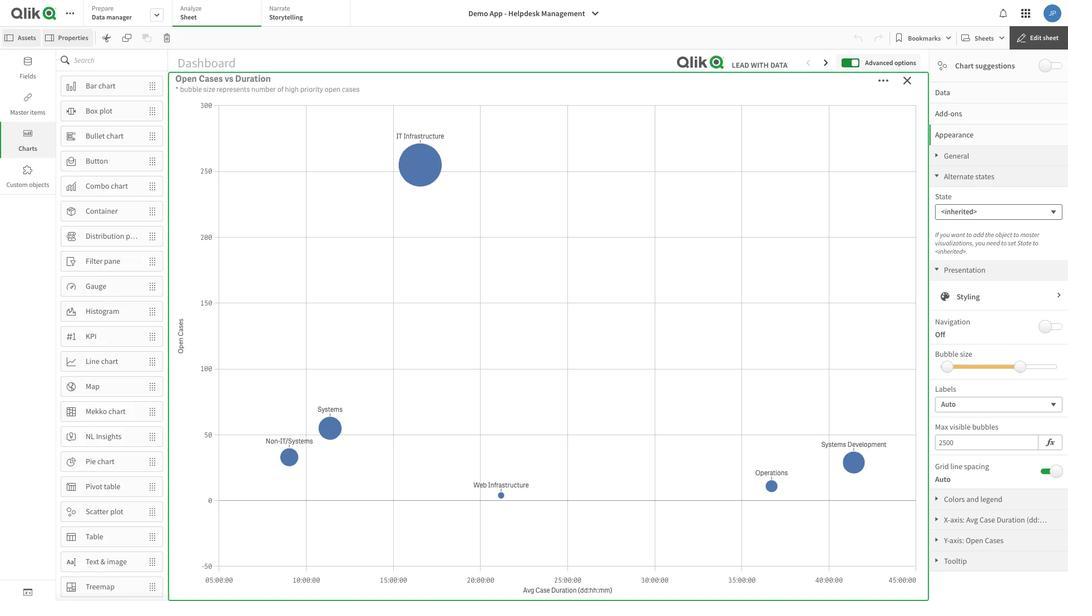 Task type: locate. For each thing, give the bounding box(es) containing it.
max
[[936, 422, 949, 432]]

open left the resolved
[[174, 399, 195, 411]]

1 vertical spatial axis:
[[950, 536, 965, 546]]

pie chart
[[86, 457, 115, 467]]

move image for map
[[143, 377, 163, 396]]

axis: for y-
[[950, 536, 965, 546]]

move image for table
[[143, 527, 163, 546]]

scatter chart image
[[939, 61, 948, 70]]

axis: up tooltip
[[950, 536, 965, 546]]

bubble
[[936, 349, 959, 359]]

10 move image from the top
[[143, 553, 163, 571]]

priority inside high priority cases 72
[[264, 81, 320, 104]]

data inside tab
[[936, 87, 951, 97]]

triangle right image down y-
[[930, 558, 945, 563]]

tab list containing prepare
[[84, 0, 355, 28]]

chart right "combo"
[[111, 181, 128, 191]]

move image for gauge
[[143, 277, 163, 296]]

size right bubble
[[961, 349, 973, 359]]

7 move image from the top
[[143, 402, 163, 421]]

triangle right image for colors
[[930, 496, 945, 502]]

you right if
[[941, 230, 951, 239]]

None text field
[[936, 435, 1039, 450]]

items
[[30, 108, 46, 116]]

8 move image from the top
[[143, 427, 163, 446]]

1 horizontal spatial state
[[1018, 239, 1032, 247]]

72
[[277, 104, 317, 148]]

&
[[197, 399, 203, 411], [101, 557, 105, 567]]

histogram
[[86, 306, 119, 316]]

cases
[[342, 85, 360, 94]]

avg
[[967, 515, 979, 525]]

labels
[[936, 384, 957, 394]]

1 horizontal spatial size
[[961, 349, 973, 359]]

203
[[771, 104, 831, 148]]

<inherited>.
[[936, 247, 968, 256]]

1 horizontal spatial priority
[[549, 157, 580, 169]]

plot for scatter plot
[[110, 507, 123, 517]]

state down triangle bottom icon
[[936, 192, 952, 202]]

if you want to add the object to master visualizations, you need to set state to <inherited>.
[[936, 230, 1040, 256]]

triangle right image down x-
[[930, 537, 945, 543]]

1 horizontal spatial duration
[[997, 515, 1026, 525]]

open left by
[[489, 157, 510, 169]]

0 vertical spatial state
[[936, 192, 952, 202]]

copy image
[[122, 33, 131, 42]]

0 horizontal spatial state
[[936, 192, 952, 202]]

move image
[[143, 77, 163, 95], [143, 102, 163, 121], [143, 152, 163, 171], [143, 252, 163, 271], [143, 327, 163, 346], [143, 352, 163, 371], [143, 377, 163, 396], [143, 427, 163, 446], [143, 452, 163, 471], [143, 502, 163, 521], [143, 578, 163, 597]]

visible
[[950, 422, 971, 432]]

text & image
[[86, 557, 127, 567]]

cases down case
[[986, 536, 1004, 546]]

distribution
[[86, 231, 124, 241]]

0 vertical spatial triangle right image
[[930, 153, 945, 158]]

edit
[[1031, 33, 1042, 42]]

triangle right image for general
[[930, 153, 945, 158]]

properties button
[[43, 29, 93, 47]]

axis:
[[951, 515, 965, 525], [950, 536, 965, 546]]

of
[[277, 85, 284, 94]]

you left the
[[976, 239, 986, 247]]

assets
[[18, 33, 36, 42]]

you
[[941, 230, 951, 239], [976, 239, 986, 247]]

data up add-
[[936, 87, 951, 97]]

bullet
[[86, 131, 105, 141]]

open for open cases by priority type
[[489, 157, 510, 169]]

0 horizontal spatial data
[[92, 13, 105, 21]]

pivot
[[86, 482, 102, 492]]

0 vertical spatial axis:
[[951, 515, 965, 525]]

cases right priority
[[324, 81, 370, 104]]

cut image
[[102, 33, 111, 42]]

custom objects button
[[0, 158, 56, 194]]

triangle right image down auto
[[930, 496, 945, 502]]

bookmarks
[[909, 34, 941, 42]]

& right text
[[101, 557, 105, 567]]

8 move image from the top
[[143, 477, 163, 496]]

2 vertical spatial plot
[[110, 507, 123, 517]]

1 move image from the top
[[143, 127, 163, 146]]

chart right mekko
[[109, 406, 126, 416]]

move image for button
[[143, 152, 163, 171]]

need
[[987, 239, 1001, 247]]

sheet
[[180, 13, 197, 21]]

chart suggestions
[[956, 61, 1016, 71]]

over
[[269, 399, 289, 411]]

chart for combo chart
[[111, 181, 128, 191]]

duration right vs
[[235, 73, 271, 85]]

plot right box
[[99, 106, 112, 116]]

3 move image from the top
[[143, 202, 163, 221]]

move image for bullet chart
[[143, 127, 163, 146]]

size right "bubble"
[[203, 85, 215, 94]]

open cases vs duration * bubble size represents number of high priority open cases
[[175, 73, 360, 94]]

sheets button
[[960, 29, 1008, 47]]

1 triangle right image from the top
[[930, 496, 945, 502]]

4 move image from the top
[[143, 227, 163, 246]]

narrate
[[269, 4, 290, 12]]

bar
[[86, 81, 97, 91]]

bubbles
[[973, 422, 999, 432]]

1 horizontal spatial data
[[936, 87, 951, 97]]

move image for line chart
[[143, 352, 163, 371]]

add-ons tab
[[930, 103, 1069, 124]]

chart right pie
[[97, 457, 115, 467]]

6 move image from the top
[[143, 302, 163, 321]]

9 move image from the top
[[143, 452, 163, 471]]

colors and legend
[[945, 494, 1003, 504]]

142 button
[[426, 77, 672, 152]]

chart
[[99, 81, 116, 91], [107, 131, 124, 141], [111, 181, 128, 191], [101, 356, 118, 366], [109, 406, 126, 416], [97, 457, 115, 467]]

master
[[10, 108, 29, 116]]

1 vertical spatial triangle right image
[[930, 517, 945, 522]]

1 move image from the top
[[143, 77, 163, 95]]

chart right bar
[[99, 81, 116, 91]]

state
[[936, 192, 952, 202], [1018, 239, 1032, 247]]

state right set
[[1018, 239, 1032, 247]]

map
[[86, 381, 100, 391]]

triangle right image up y-
[[930, 517, 945, 522]]

cases left vs
[[199, 73, 223, 85]]

2 triangle right image from the top
[[930, 537, 945, 543]]

table
[[104, 482, 121, 492]]

1 vertical spatial plot
[[126, 231, 139, 241]]

type
[[582, 157, 601, 169]]

move image
[[143, 127, 163, 146], [143, 177, 163, 196], [143, 202, 163, 221], [143, 227, 163, 246], [143, 277, 163, 296], [143, 302, 163, 321], [143, 402, 163, 421], [143, 477, 163, 496], [143, 527, 163, 546], [143, 553, 163, 571]]

open inside open cases vs duration * bubble size represents number of high priority open cases
[[175, 73, 197, 85]]

move image for filter pane
[[143, 252, 163, 271]]

plot right the scatter
[[110, 507, 123, 517]]

0 vertical spatial triangle right image
[[930, 496, 945, 502]]

chart right bullet
[[107, 131, 124, 141]]

chart
[[956, 61, 974, 71]]

bubble size
[[936, 349, 973, 359]]

mekko chart
[[86, 406, 126, 416]]

link image
[[23, 93, 32, 102]]

priority
[[300, 85, 323, 94]]

plot right "distribution"
[[126, 231, 139, 241]]

move image for bar chart
[[143, 77, 163, 95]]

10 move image from the top
[[143, 502, 163, 521]]

kpi
[[86, 331, 97, 341]]

0 vertical spatial duration
[[235, 73, 271, 85]]

pie
[[86, 457, 96, 467]]

high
[[285, 85, 299, 94]]

1 vertical spatial &
[[101, 557, 105, 567]]

represents
[[217, 85, 250, 94]]

move image for pie chart
[[143, 452, 163, 471]]

scatter plot
[[86, 507, 123, 517]]

6 move image from the top
[[143, 352, 163, 371]]

move image for scatter plot
[[143, 502, 163, 521]]

0 horizontal spatial duration
[[235, 73, 271, 85]]

duration right case
[[997, 515, 1026, 525]]

chart right "line"
[[101, 356, 118, 366]]

*
[[175, 85, 179, 94]]

2 move image from the top
[[143, 177, 163, 196]]

general
[[945, 151, 970, 161]]

application
[[0, 0, 1069, 601]]

move image for mekko chart
[[143, 402, 163, 421]]

chart for mekko chart
[[109, 406, 126, 416]]

next image
[[1057, 292, 1063, 302]]

1 horizontal spatial you
[[976, 239, 986, 247]]

0 horizontal spatial you
[[941, 230, 951, 239]]

database image
[[23, 57, 32, 66]]

y-axis: open cases
[[945, 536, 1004, 546]]

object
[[996, 230, 1013, 239]]

triangle right image
[[930, 153, 945, 158], [930, 537, 945, 543]]

management
[[542, 8, 586, 18]]

142
[[519, 104, 579, 148]]

1 vertical spatial state
[[1018, 239, 1032, 247]]

1 triangle right image from the top
[[930, 153, 945, 158]]

-
[[505, 8, 507, 18]]

pane
[[104, 256, 120, 266]]

1 vertical spatial data
[[936, 87, 951, 97]]

tab list
[[84, 0, 355, 28]]

triangle right image up triangle bottom icon
[[930, 153, 945, 158]]

data down 'prepare'
[[92, 13, 105, 21]]

line
[[951, 462, 963, 472]]

axis: left avg at the bottom right
[[951, 515, 965, 525]]

move image for text & image
[[143, 553, 163, 571]]

text
[[86, 557, 99, 567]]

sheet
[[1044, 33, 1059, 42]]

distribution plot
[[86, 231, 139, 241]]

combo chart
[[86, 181, 128, 191]]

open left vs
[[175, 73, 197, 85]]

2 move image from the top
[[143, 102, 163, 121]]

9 move image from the top
[[143, 527, 163, 546]]

by
[[538, 157, 548, 169]]

3 move image from the top
[[143, 152, 163, 171]]

7 move image from the top
[[143, 377, 163, 396]]

prepare
[[92, 4, 114, 12]]

1 vertical spatial priority
[[549, 157, 580, 169]]

0 horizontal spatial &
[[101, 557, 105, 567]]

priority
[[264, 81, 320, 104], [549, 157, 580, 169]]

demo
[[469, 8, 488, 18]]

4 move image from the top
[[143, 252, 163, 271]]

0 vertical spatial priority
[[264, 81, 320, 104]]

navigation off
[[936, 317, 971, 340]]

0 vertical spatial plot
[[99, 106, 112, 116]]

properties
[[58, 33, 88, 42]]

11 move image from the top
[[143, 578, 163, 597]]

& left the resolved
[[197, 399, 203, 411]]

master items
[[10, 108, 46, 116]]

data inside "prepare data manager"
[[92, 13, 105, 21]]

0 horizontal spatial size
[[203, 85, 215, 94]]

chart for bar chart
[[99, 81, 116, 91]]

size inside open cases vs duration * bubble size represents number of high priority open cases
[[203, 85, 215, 94]]

0 horizontal spatial priority
[[264, 81, 320, 104]]

triangle right image for x-
[[930, 517, 945, 522]]

2 triangle right image from the top
[[930, 517, 945, 522]]

chart for pie chart
[[97, 457, 115, 467]]

high
[[224, 81, 260, 104]]

cases inside open cases vs duration * bubble size represents number of high priority open cases
[[199, 73, 223, 85]]

0 vertical spatial data
[[92, 13, 105, 21]]

case
[[980, 515, 996, 525]]

triangle right image
[[930, 496, 945, 502], [930, 517, 945, 522], [930, 558, 945, 563]]

1 horizontal spatial &
[[197, 399, 203, 411]]

5 move image from the top
[[143, 277, 163, 296]]

2 vertical spatial triangle right image
[[930, 558, 945, 563]]

0 vertical spatial size
[[203, 85, 215, 94]]

0 vertical spatial &
[[197, 399, 203, 411]]

james peterson image
[[1044, 4, 1062, 22]]

5 move image from the top
[[143, 327, 163, 346]]

1 vertical spatial triangle right image
[[930, 537, 945, 543]]



Task type: vqa. For each thing, say whether or not it's contained in the screenshot.
1st "available" from right
no



Task type: describe. For each thing, give the bounding box(es) containing it.
box
[[86, 106, 98, 116]]

chart for bullet chart
[[107, 131, 124, 141]]

if
[[936, 230, 939, 239]]

move image for nl insights
[[143, 427, 163, 446]]

demo app - helpdesk management button
[[462, 4, 607, 22]]

master items button
[[0, 86, 56, 122]]

fields
[[20, 72, 36, 80]]

& for resolved
[[197, 399, 203, 411]]

app
[[490, 8, 503, 18]]

navigation
[[936, 317, 971, 327]]

the
[[986, 230, 995, 239]]

presentation
[[945, 265, 986, 275]]

styling
[[957, 292, 981, 302]]

fields button
[[0, 50, 56, 86]]

and
[[967, 494, 980, 504]]

move image for distribution plot
[[143, 227, 163, 246]]

& for image
[[101, 557, 105, 567]]

table
[[86, 532, 103, 542]]

high priority cases 72
[[224, 81, 370, 148]]

to left set
[[1002, 239, 1008, 247]]

tooltip
[[945, 556, 968, 566]]

gauge
[[86, 281, 106, 291]]

sheets
[[975, 34, 995, 42]]

plot for box plot
[[99, 106, 112, 116]]

chart for line chart
[[101, 356, 118, 366]]

move image for histogram
[[143, 302, 163, 321]]

duration inside open cases vs duration * bubble size represents number of high priority open cases
[[235, 73, 271, 85]]

appearance tab
[[930, 124, 1069, 145]]

spacing
[[965, 462, 990, 472]]

suggestions
[[976, 61, 1016, 71]]

variables image
[[23, 588, 32, 597]]

grid
[[936, 462, 950, 472]]

open for open cases vs duration * bubble size represents number of high priority open cases
[[175, 73, 197, 85]]

bookmarks button
[[893, 29, 955, 47]]

to right set
[[1034, 239, 1039, 247]]

plot for distribution plot
[[126, 231, 139, 241]]

move image for kpi
[[143, 327, 163, 346]]

off
[[936, 330, 946, 340]]

scatter
[[86, 507, 109, 517]]

filter
[[86, 256, 103, 266]]

203 button
[[678, 77, 924, 152]]

y-
[[945, 536, 950, 546]]

to right object
[[1014, 230, 1020, 239]]

move image for pivot table
[[143, 477, 163, 496]]

demo app - helpdesk management
[[469, 8, 586, 18]]

move image for combo chart
[[143, 177, 163, 196]]

button
[[86, 156, 108, 166]]

cases left over
[[244, 399, 268, 411]]

1 vertical spatial size
[[961, 349, 973, 359]]

prepare data manager
[[92, 4, 132, 21]]

open expression editor image
[[1046, 436, 1056, 449]]

legend
[[981, 494, 1003, 504]]

delete image
[[162, 33, 171, 42]]

states
[[976, 171, 995, 181]]

max visible bubbles
[[936, 422, 999, 432]]

set
[[1009, 239, 1017, 247]]

3 triangle right image from the top
[[930, 558, 945, 563]]

open cases by priority type
[[489, 157, 601, 169]]

palette image
[[941, 292, 950, 301]]

add-
[[936, 109, 951, 119]]

triangle bottom image
[[930, 173, 945, 179]]

master
[[1021, 230, 1040, 239]]

application containing 72
[[0, 0, 1069, 601]]

image
[[107, 557, 127, 567]]

bubble
[[180, 85, 202, 94]]

cases inside high priority cases 72
[[324, 81, 370, 104]]

resolved
[[205, 399, 242, 411]]

visualizations,
[[936, 239, 975, 247]]

analyze sheet
[[180, 4, 202, 21]]

state inside if you want to add the object to master visualizations, you need to set state to <inherited>.
[[1018, 239, 1032, 247]]

advanced
[[866, 58, 894, 67]]

combo
[[86, 181, 109, 191]]

triangle bottom image
[[930, 267, 945, 272]]

box plot
[[86, 106, 112, 116]]

object image
[[23, 129, 32, 138]]

bar chart
[[86, 81, 116, 91]]

alternate
[[945, 171, 975, 181]]

manager
[[106, 13, 132, 21]]

triangle right image for y-axis: open cases
[[930, 537, 945, 543]]

edit sheet button
[[1010, 26, 1069, 50]]

treemap
[[86, 582, 115, 592]]

to left 'add'
[[967, 230, 973, 239]]

auto
[[936, 474, 951, 484]]

next sheet: performance image
[[822, 58, 831, 67]]

custom objects
[[6, 180, 49, 189]]

axis: for x-
[[951, 515, 965, 525]]

analyze
[[180, 4, 202, 12]]

charts
[[18, 144, 37, 153]]

x-
[[945, 515, 951, 525]]

add-ons
[[936, 109, 963, 119]]

Search text field
[[74, 50, 168, 71]]

colors
[[945, 494, 966, 504]]

open down avg at the bottom right
[[966, 536, 984, 546]]

line chart
[[86, 356, 118, 366]]

time
[[291, 399, 311, 411]]

alternate states
[[945, 171, 995, 181]]

add
[[974, 230, 985, 239]]

open for open & resolved cases over time
[[174, 399, 195, 411]]

data tab
[[930, 82, 1069, 103]]

objects
[[29, 180, 49, 189]]

move image for treemap
[[143, 578, 163, 597]]

1 vertical spatial duration
[[997, 515, 1026, 525]]

nl insights
[[86, 432, 122, 442]]

puzzle image
[[23, 165, 32, 174]]

cases left by
[[512, 157, 536, 169]]

move image for container
[[143, 202, 163, 221]]

appearance
[[936, 130, 974, 140]]

line
[[86, 356, 100, 366]]

advanced options
[[866, 58, 917, 67]]

open & resolved cases over time
[[174, 399, 311, 411]]

assets button
[[2, 29, 40, 47]]

move image for box plot
[[143, 102, 163, 121]]

(dd:hh:mm)
[[1027, 515, 1066, 525]]

open
[[325, 85, 341, 94]]



